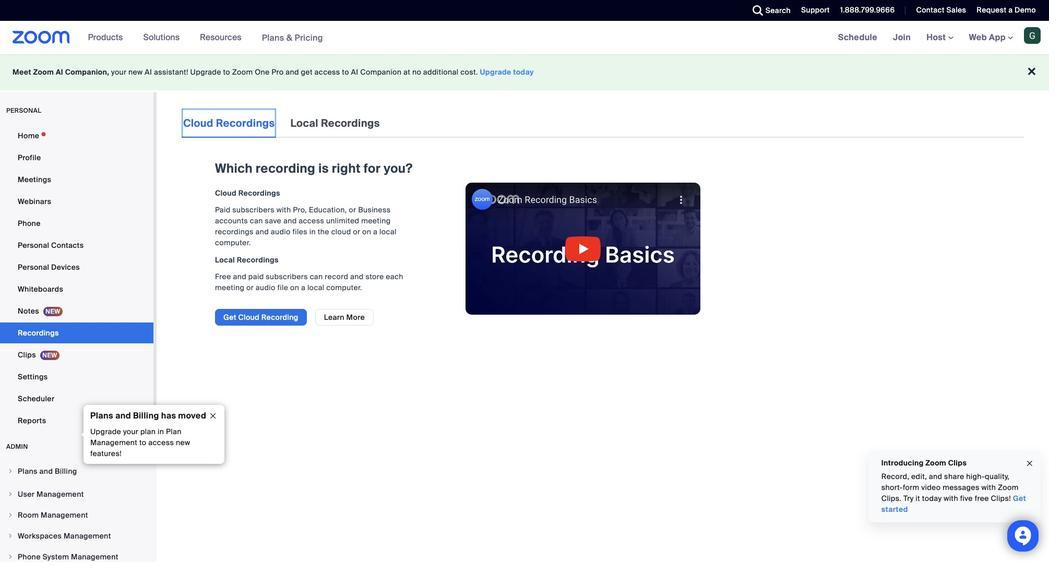 Task type: vqa. For each thing, say whether or not it's contained in the screenshot.
the bottommost Get
yes



Task type: describe. For each thing, give the bounding box(es) containing it.
phone system management
[[18, 553, 118, 562]]

room management
[[18, 511, 88, 520]]

on inside free and paid subscribers can record and store each meeting or audio file on a local computer.
[[290, 283, 299, 293]]

and left paid
[[233, 272, 247, 282]]

additional
[[424, 67, 459, 77]]

profile link
[[0, 147, 154, 168]]

learn
[[324, 313, 345, 322]]

has
[[161, 411, 176, 422]]

join link
[[886, 21, 919, 54]]

&
[[287, 32, 293, 43]]

free
[[215, 272, 231, 282]]

home
[[18, 131, 39, 141]]

recordings
[[215, 227, 254, 237]]

zoom right meet
[[33, 67, 54, 77]]

1 vertical spatial cloud
[[215, 189, 237, 198]]

right image for user management
[[7, 492, 14, 498]]

subscribers inside the paid subscribers with pro, education, or business accounts can save and access unlimited meeting recordings and audio files in the cloud or on a local computer.
[[233, 205, 275, 215]]

can inside free and paid subscribers can record and store each meeting or audio file on a local computer.
[[310, 272, 323, 282]]

get for get cloud recording
[[224, 313, 237, 322]]

can inside the paid subscribers with pro, education, or business accounts can save and access unlimited meeting recordings and audio files in the cloud or on a local computer.
[[250, 216, 263, 226]]

zoom left one
[[232, 67, 253, 77]]

reports link
[[0, 411, 154, 431]]

your inside meet zoom ai companion, 'footer'
[[111, 67, 127, 77]]

join
[[894, 32, 912, 43]]

0 vertical spatial or
[[349, 205, 356, 215]]

for
[[364, 160, 381, 177]]

3 ai from the left
[[351, 67, 359, 77]]

request a demo
[[978, 5, 1037, 15]]

1 horizontal spatial clips
[[949, 459, 968, 468]]

clips link
[[0, 345, 154, 366]]

products button
[[88, 21, 128, 54]]

1 vertical spatial local recordings
[[215, 255, 279, 265]]

free and paid subscribers can record and store each meeting or audio file on a local computer.
[[215, 272, 404, 293]]

paid
[[215, 205, 231, 215]]

and inside meet zoom ai companion, 'footer'
[[286, 67, 299, 77]]

access inside "upgrade your plan in plan management to access new features!"
[[148, 438, 174, 448]]

subscribers inside free and paid subscribers can record and store each meeting or audio file on a local computer.
[[266, 272, 308, 282]]

get cloud recording button
[[215, 309, 307, 326]]

meet zoom ai companion, your new ai assistant! upgrade to zoom one pro and get access to ai companion at no additional cost. upgrade today
[[13, 67, 534, 77]]

management inside phone system management menu item
[[71, 553, 118, 562]]

a inside the paid subscribers with pro, education, or business accounts can save and access unlimited meeting recordings and audio files in the cloud or on a local computer.
[[373, 227, 378, 237]]

plan
[[140, 427, 156, 437]]

recordings up save at the top
[[239, 189, 280, 198]]

free
[[976, 494, 990, 504]]

plans and billing has moved tooltip
[[81, 405, 225, 464]]

solutions
[[143, 32, 180, 43]]

and down save at the top
[[256, 227, 269, 237]]

audio inside free and paid subscribers can record and store each meeting or audio file on a local computer.
[[256, 283, 276, 293]]

products
[[88, 32, 123, 43]]

video
[[922, 483, 942, 493]]

meet
[[13, 67, 31, 77]]

1 horizontal spatial to
[[223, 67, 230, 77]]

cloud recordings tab
[[182, 109, 277, 138]]

features!
[[90, 449, 122, 459]]

at
[[404, 67, 411, 77]]

plan
[[166, 427, 182, 437]]

local inside free and paid subscribers can record and store each meeting or audio file on a local computer.
[[308, 283, 325, 293]]

contacts
[[51, 241, 84, 250]]

1 horizontal spatial upgrade
[[190, 67, 221, 77]]

education,
[[309, 205, 347, 215]]

request
[[978, 5, 1007, 15]]

scheduler link
[[0, 389, 154, 410]]

2 vertical spatial with
[[945, 494, 959, 504]]

personal
[[6, 107, 42, 115]]

billing for plans and billing
[[55, 467, 77, 476]]

right image for phone system management
[[7, 554, 14, 560]]

companion
[[361, 67, 402, 77]]

cloud inside get cloud recording button
[[238, 313, 260, 322]]

started
[[882, 505, 909, 515]]

upgrade your plan in plan management to access new features!
[[90, 427, 190, 459]]

cloud inside cloud recordings 'tab'
[[183, 116, 214, 130]]

get cloud recording
[[224, 313, 299, 322]]

plans for plans and billing
[[18, 467, 38, 476]]

phone for phone system management
[[18, 553, 41, 562]]

pricing
[[295, 32, 323, 43]]

1 vertical spatial cloud recordings
[[215, 189, 280, 198]]

2 horizontal spatial upgrade
[[480, 67, 512, 77]]

personal menu menu
[[0, 125, 154, 433]]

meeting inside free and paid subscribers can record and store each meeting or audio file on a local computer.
[[215, 283, 245, 293]]

files
[[293, 227, 308, 237]]

1 vertical spatial local
[[215, 255, 235, 265]]

management inside "upgrade your plan in plan management to access new features!"
[[90, 438, 137, 448]]

and down pro, on the top of page
[[284, 216, 297, 226]]

support
[[802, 5, 830, 15]]

management for workspaces management
[[64, 532, 111, 541]]

messages
[[944, 483, 980, 493]]

paid
[[249, 272, 264, 282]]

demo
[[1016, 5, 1037, 15]]

phone system management menu item
[[0, 547, 154, 563]]

learn more button
[[315, 309, 374, 326]]

try
[[904, 494, 915, 504]]

clips.
[[882, 494, 902, 504]]

record, edit, and share high-quality, short-form video messages with zoom clips. try it today with five free clips!
[[882, 472, 1020, 504]]

upgrade inside "upgrade your plan in plan management to access new features!"
[[90, 427, 121, 437]]

recordings up paid
[[237, 255, 279, 265]]

product information navigation
[[80, 21, 331, 55]]

assistant!
[[154, 67, 188, 77]]

today inside meet zoom ai companion, 'footer'
[[514, 67, 534, 77]]

contact sales
[[917, 5, 967, 15]]

audio inside the paid subscribers with pro, education, or business accounts can save and access unlimited meeting recordings and audio files in the cloud or on a local computer.
[[271, 227, 291, 237]]

whiteboards
[[18, 285, 63, 294]]

upgrade today link
[[480, 67, 534, 77]]

whiteboards link
[[0, 279, 154, 300]]

workspaces management menu item
[[0, 527, 154, 546]]

meeting inside the paid subscribers with pro, education, or business accounts can save and access unlimited meeting recordings and audio files in the cloud or on a local computer.
[[362, 216, 391, 226]]

2 ai from the left
[[145, 67, 152, 77]]

right image for plans
[[7, 469, 14, 475]]

one
[[255, 67, 270, 77]]

new inside meet zoom ai companion, 'footer'
[[129, 67, 143, 77]]

pro,
[[293, 205, 307, 215]]

personal contacts
[[18, 241, 84, 250]]

introducing
[[882, 459, 925, 468]]

workspaces management
[[18, 532, 111, 541]]

1 ai from the left
[[56, 67, 63, 77]]

1 vertical spatial or
[[353, 227, 361, 237]]

right
[[332, 160, 361, 177]]

zoom inside 'record, edit, and share high-quality, short-form video messages with zoom clips. try it today with five free clips!'
[[999, 483, 1020, 493]]

system
[[43, 553, 69, 562]]

plans and billing
[[18, 467, 77, 476]]

search
[[766, 6, 791, 15]]

contact
[[917, 5, 945, 15]]

local recordings tab
[[289, 109, 382, 138]]

local recordings inside tab
[[291, 116, 380, 130]]

user management menu item
[[0, 485, 154, 505]]

and inside 'record, edit, and share high-quality, short-form video messages with zoom clips. try it today with five free clips!'
[[930, 472, 943, 482]]



Task type: locate. For each thing, give the bounding box(es) containing it.
2 phone from the top
[[18, 553, 41, 562]]

0 vertical spatial local recordings
[[291, 116, 380, 130]]

right image for workspaces
[[7, 533, 14, 540]]

0 vertical spatial can
[[250, 216, 263, 226]]

local inside tab
[[291, 116, 319, 130]]

right image inside room management menu item
[[7, 512, 14, 519]]

or right cloud
[[353, 227, 361, 237]]

0 vertical spatial personal
[[18, 241, 49, 250]]

with inside the paid subscribers with pro, education, or business accounts can save and access unlimited meeting recordings and audio files in the cloud or on a local computer.
[[277, 205, 291, 215]]

paid subscribers with pro, education, or business accounts can save and access unlimited meeting recordings and audio files in the cloud or on a local computer.
[[215, 205, 397, 248]]

room management menu item
[[0, 506, 154, 525]]

and up video
[[930, 472, 943, 482]]

and left store
[[351, 272, 364, 282]]

1.888.799.9666 button
[[833, 0, 898, 21], [841, 5, 896, 15]]

1 vertical spatial new
[[176, 438, 190, 448]]

personal devices link
[[0, 257, 154, 278]]

1 vertical spatial audio
[[256, 283, 276, 293]]

right image left the system at bottom left
[[7, 554, 14, 560]]

to left companion
[[342, 67, 349, 77]]

billing up user management menu item at the left
[[55, 467, 77, 476]]

user
[[18, 490, 35, 499]]

with down messages
[[945, 494, 959, 504]]

0 vertical spatial phone
[[18, 219, 41, 228]]

personal for personal devices
[[18, 263, 49, 272]]

0 horizontal spatial new
[[129, 67, 143, 77]]

or inside free and paid subscribers can record and store each meeting or audio file on a local computer.
[[247, 283, 254, 293]]

in left the
[[310, 227, 316, 237]]

clips
[[18, 351, 36, 360], [949, 459, 968, 468]]

1 vertical spatial clips
[[949, 459, 968, 468]]

get
[[301, 67, 313, 77]]

a inside free and paid subscribers can record and store each meeting or audio file on a local computer.
[[301, 283, 306, 293]]

devices
[[51, 263, 80, 272]]

2 horizontal spatial to
[[342, 67, 349, 77]]

with up "free"
[[982, 483, 997, 493]]

1 vertical spatial local
[[308, 283, 325, 293]]

close image
[[1026, 458, 1035, 470]]

plans up user
[[18, 467, 38, 476]]

zoom up the edit,
[[926, 459, 947, 468]]

profile
[[18, 153, 41, 162]]

five
[[961, 494, 974, 504]]

2 horizontal spatial ai
[[351, 67, 359, 77]]

plans and billing has moved
[[90, 411, 206, 422]]

1 horizontal spatial with
[[945, 494, 959, 504]]

1 vertical spatial your
[[123, 427, 139, 437]]

access up files
[[299, 216, 325, 226]]

settings link
[[0, 367, 154, 388]]

0 horizontal spatial can
[[250, 216, 263, 226]]

0 vertical spatial on
[[363, 227, 372, 237]]

1 horizontal spatial billing
[[133, 411, 159, 422]]

access down plan
[[148, 438, 174, 448]]

personal up personal devices
[[18, 241, 49, 250]]

0 vertical spatial audio
[[271, 227, 291, 237]]

local up which recording is right for you?
[[291, 116, 319, 130]]

1 vertical spatial a
[[373, 227, 378, 237]]

on
[[363, 227, 372, 237], [290, 283, 299, 293]]

0 vertical spatial access
[[315, 67, 340, 77]]

0 horizontal spatial local
[[308, 283, 325, 293]]

admin menu menu
[[0, 462, 154, 563]]

solutions button
[[143, 21, 184, 54]]

main content element
[[182, 109, 1025, 336]]

and up "upgrade your plan in plan management to access new features!"
[[115, 411, 131, 422]]

management down workspaces management "menu item"
[[71, 553, 118, 562]]

management for room management
[[41, 511, 88, 520]]

2 vertical spatial plans
[[18, 467, 38, 476]]

1 right image from the top
[[7, 469, 14, 475]]

right image
[[7, 492, 14, 498], [7, 512, 14, 519], [7, 554, 14, 560]]

a
[[1009, 5, 1014, 15], [373, 227, 378, 237], [301, 283, 306, 293]]

1 horizontal spatial local
[[291, 116, 319, 130]]

schedule
[[839, 32, 878, 43]]

quality,
[[986, 472, 1010, 482]]

with up save at the top
[[277, 205, 291, 215]]

recordings link
[[0, 323, 154, 344]]

zoom up "clips!" on the right bottom of the page
[[999, 483, 1020, 493]]

to down plan
[[139, 438, 147, 448]]

can left save at the top
[[250, 216, 263, 226]]

0 vertical spatial today
[[514, 67, 534, 77]]

resources
[[200, 32, 242, 43]]

get inside get started
[[1014, 494, 1027, 504]]

local recordings up 'right'
[[291, 116, 380, 130]]

1 vertical spatial billing
[[55, 467, 77, 476]]

record
[[325, 272, 349, 282]]

and
[[286, 67, 299, 77], [284, 216, 297, 226], [256, 227, 269, 237], [233, 272, 247, 282], [351, 272, 364, 282], [115, 411, 131, 422], [39, 467, 53, 476], [930, 472, 943, 482]]

local right file
[[308, 283, 325, 293]]

accounts
[[215, 216, 248, 226]]

0 horizontal spatial to
[[139, 438, 147, 448]]

on inside the paid subscribers with pro, education, or business accounts can save and access unlimited meeting recordings and audio files in the cloud or on a local computer.
[[363, 227, 372, 237]]

1 horizontal spatial get
[[1014, 494, 1027, 504]]

management up room management
[[37, 490, 84, 499]]

recordings inside personal menu menu
[[18, 329, 59, 338]]

meeting down free
[[215, 283, 245, 293]]

2 vertical spatial right image
[[7, 554, 14, 560]]

meeting down business
[[362, 216, 391, 226]]

1 vertical spatial on
[[290, 283, 299, 293]]

1 horizontal spatial today
[[923, 494, 943, 504]]

or up unlimited
[[349, 205, 356, 215]]

get inside get cloud recording button
[[224, 313, 237, 322]]

plans inside product information navigation
[[262, 32, 284, 43]]

0 horizontal spatial billing
[[55, 467, 77, 476]]

right image for room management
[[7, 512, 14, 519]]

billing for plans and billing has moved
[[133, 411, 159, 422]]

plans for plans & pricing
[[262, 32, 284, 43]]

upgrade right cost.
[[480, 67, 512, 77]]

0 vertical spatial get
[[224, 313, 237, 322]]

1 vertical spatial can
[[310, 272, 323, 282]]

0 horizontal spatial with
[[277, 205, 291, 215]]

1 horizontal spatial in
[[310, 227, 316, 237]]

and inside menu item
[[39, 467, 53, 476]]

phone for phone
[[18, 219, 41, 228]]

get started link
[[882, 494, 1027, 515]]

1 vertical spatial computer.
[[327, 283, 362, 293]]

subscribers
[[233, 205, 275, 215], [266, 272, 308, 282]]

each
[[386, 272, 404, 282]]

1 horizontal spatial meeting
[[362, 216, 391, 226]]

0 vertical spatial a
[[1009, 5, 1014, 15]]

more
[[347, 313, 365, 322]]

plans and billing menu item
[[0, 462, 154, 484]]

recordings up 'right'
[[321, 116, 380, 130]]

computer. down record
[[327, 283, 362, 293]]

2 right image from the top
[[7, 533, 14, 540]]

0 vertical spatial clips
[[18, 351, 36, 360]]

0 vertical spatial cloud
[[183, 116, 214, 130]]

plans inside tooltip
[[90, 411, 113, 422]]

local up free
[[215, 255, 235, 265]]

host button
[[927, 32, 954, 43]]

a left demo
[[1009, 5, 1014, 15]]

access inside meet zoom ai companion, 'footer'
[[315, 67, 340, 77]]

1 horizontal spatial cloud
[[215, 189, 237, 198]]

ai left companion
[[351, 67, 359, 77]]

1 vertical spatial subscribers
[[266, 272, 308, 282]]

billing up plan
[[133, 411, 159, 422]]

right image left workspaces
[[7, 533, 14, 540]]

a down business
[[373, 227, 378, 237]]

computer. down "recordings"
[[215, 238, 251, 248]]

access inside the paid subscribers with pro, education, or business accounts can save and access unlimited meeting recordings and audio files in the cloud or on a local computer.
[[299, 216, 325, 226]]

clips!
[[992, 494, 1012, 504]]

to inside "upgrade your plan in plan management to access new features!"
[[139, 438, 147, 448]]

0 vertical spatial billing
[[133, 411, 159, 422]]

0 horizontal spatial upgrade
[[90, 427, 121, 437]]

right image left "room"
[[7, 512, 14, 519]]

1 right image from the top
[[7, 492, 14, 498]]

2 vertical spatial access
[[148, 438, 174, 448]]

meetings navigation
[[831, 21, 1050, 55]]

cloud recordings up which
[[183, 116, 275, 130]]

1 vertical spatial get
[[1014, 494, 1027, 504]]

0 horizontal spatial a
[[301, 283, 306, 293]]

web
[[970, 32, 988, 43]]

no
[[413, 67, 422, 77]]

ai left assistant!
[[145, 67, 152, 77]]

2 right image from the top
[[7, 512, 14, 519]]

today inside 'record, edit, and share high-quality, short-form video messages with zoom clips. try it today with five free clips!'
[[923, 494, 943, 504]]

audio down paid
[[256, 283, 276, 293]]

2 personal from the top
[[18, 263, 49, 272]]

personal devices
[[18, 263, 80, 272]]

upgrade down product information navigation
[[190, 67, 221, 77]]

subscribers up save at the top
[[233, 205, 275, 215]]

room
[[18, 511, 39, 520]]

home link
[[0, 125, 154, 146]]

zoom logo image
[[13, 31, 70, 44]]

save
[[265, 216, 282, 226]]

get started
[[882, 494, 1027, 515]]

cost.
[[461, 67, 478, 77]]

right image inside phone system management menu item
[[7, 554, 14, 560]]

plans
[[262, 32, 284, 43], [90, 411, 113, 422], [18, 467, 38, 476]]

to down 'resources' dropdown button at the top left
[[223, 67, 230, 77]]

0 horizontal spatial meeting
[[215, 283, 245, 293]]

management for user management
[[37, 490, 84, 499]]

0 horizontal spatial on
[[290, 283, 299, 293]]

request a demo link
[[970, 0, 1050, 21], [978, 5, 1037, 15]]

audio down save at the top
[[271, 227, 291, 237]]

cloud recordings down which
[[215, 189, 280, 198]]

host
[[927, 32, 949, 43]]

1 vertical spatial personal
[[18, 263, 49, 272]]

1 horizontal spatial plans
[[90, 411, 113, 422]]

0 vertical spatial right image
[[7, 492, 14, 498]]

computer.
[[215, 238, 251, 248], [327, 283, 362, 293]]

1 vertical spatial in
[[158, 427, 164, 437]]

0 horizontal spatial get
[[224, 313, 237, 322]]

0 vertical spatial subscribers
[[233, 205, 275, 215]]

get right "clips!" on the right bottom of the page
[[1014, 494, 1027, 504]]

0 horizontal spatial plans
[[18, 467, 38, 476]]

phone down workspaces
[[18, 553, 41, 562]]

meetings link
[[0, 169, 154, 190]]

get for get started
[[1014, 494, 1027, 504]]

local down business
[[380, 227, 397, 237]]

web app button
[[970, 32, 1014, 43]]

0 vertical spatial with
[[277, 205, 291, 215]]

recordings up which
[[216, 116, 275, 130]]

on down business
[[363, 227, 372, 237]]

and up user management
[[39, 467, 53, 476]]

0 vertical spatial meeting
[[362, 216, 391, 226]]

0 vertical spatial your
[[111, 67, 127, 77]]

billing inside tooltip
[[133, 411, 159, 422]]

right image
[[7, 469, 14, 475], [7, 533, 14, 540]]

0 horizontal spatial clips
[[18, 351, 36, 360]]

cloud recordings
[[183, 116, 275, 130], [215, 189, 280, 198]]

unlimited
[[326, 216, 360, 226]]

in right plan
[[158, 427, 164, 437]]

cloud
[[332, 227, 351, 237]]

1 vertical spatial access
[[299, 216, 325, 226]]

phone down webinars
[[18, 219, 41, 228]]

plans down scheduler link on the bottom left of page
[[90, 411, 113, 422]]

2 horizontal spatial cloud
[[238, 313, 260, 322]]

meet zoom ai companion, footer
[[0, 54, 1050, 90]]

0 vertical spatial plans
[[262, 32, 284, 43]]

0 vertical spatial cloud recordings
[[183, 116, 275, 130]]

your inside "upgrade your plan in plan management to access new features!"
[[123, 427, 139, 437]]

2 horizontal spatial plans
[[262, 32, 284, 43]]

contact sales link
[[909, 0, 970, 21], [917, 5, 967, 15]]

settings
[[18, 372, 48, 382]]

personal up whiteboards
[[18, 263, 49, 272]]

access right get
[[315, 67, 340, 77]]

workspaces
[[18, 532, 62, 541]]

in inside the paid subscribers with pro, education, or business accounts can save and access unlimited meeting recordings and audio files in the cloud or on a local computer.
[[310, 227, 316, 237]]

0 vertical spatial new
[[129, 67, 143, 77]]

new inside "upgrade your plan in plan management to access new features!"
[[176, 438, 190, 448]]

right image down admin
[[7, 469, 14, 475]]

phone
[[18, 219, 41, 228], [18, 553, 41, 562]]

management inside user management menu item
[[37, 490, 84, 499]]

you?
[[384, 160, 413, 177]]

0 horizontal spatial local
[[215, 255, 235, 265]]

local recordings up paid
[[215, 255, 279, 265]]

admin
[[6, 443, 28, 451]]

share
[[945, 472, 965, 482]]

today
[[514, 67, 534, 77], [923, 494, 943, 504]]

right image inside workspaces management "menu item"
[[7, 533, 14, 540]]

2 horizontal spatial a
[[1009, 5, 1014, 15]]

meetings
[[18, 175, 51, 184]]

in inside "upgrade your plan in plan management to access new features!"
[[158, 427, 164, 437]]

management inside workspaces management "menu item"
[[64, 532, 111, 541]]

1 horizontal spatial local
[[380, 227, 397, 237]]

to
[[223, 67, 230, 77], [342, 67, 349, 77], [139, 438, 147, 448]]

is
[[319, 160, 329, 177]]

personal for personal contacts
[[18, 241, 49, 250]]

upgrade up features!
[[90, 427, 121, 437]]

business
[[358, 205, 391, 215]]

computer. inside the paid subscribers with pro, education, or business accounts can save and access unlimited meeting recordings and audio files in the cloud or on a local computer.
[[215, 238, 251, 248]]

clips up settings
[[18, 351, 36, 360]]

sales
[[947, 5, 967, 15]]

local inside the paid subscribers with pro, education, or business accounts can save and access unlimited meeting recordings and audio files in the cloud or on a local computer.
[[380, 227, 397, 237]]

or down paid
[[247, 283, 254, 293]]

1 horizontal spatial computer.
[[327, 283, 362, 293]]

plans for plans and billing has moved
[[90, 411, 113, 422]]

schedule link
[[831, 21, 886, 54]]

management up features!
[[90, 438, 137, 448]]

recordings inside 'tab'
[[216, 116, 275, 130]]

0 vertical spatial local
[[380, 227, 397, 237]]

get
[[224, 313, 237, 322], [1014, 494, 1027, 504]]

user management
[[18, 490, 84, 499]]

tabs of recording tab list
[[182, 109, 382, 138]]

subscribers up file
[[266, 272, 308, 282]]

computer. inside free and paid subscribers can record and store each meeting or audio file on a local computer.
[[327, 283, 362, 293]]

1 personal from the top
[[18, 241, 49, 250]]

billing inside menu item
[[55, 467, 77, 476]]

pro
[[272, 67, 284, 77]]

phone inside personal menu menu
[[18, 219, 41, 228]]

and left get
[[286, 67, 299, 77]]

right image inside plans and billing menu item
[[7, 469, 14, 475]]

companion,
[[65, 67, 109, 77]]

plans left the &
[[262, 32, 284, 43]]

plans inside menu item
[[18, 467, 38, 476]]

1 horizontal spatial ai
[[145, 67, 152, 77]]

profile picture image
[[1025, 27, 1042, 44]]

1 phone from the top
[[18, 219, 41, 228]]

edit,
[[912, 472, 928, 482]]

right image left user
[[7, 492, 14, 498]]

1 vertical spatial right image
[[7, 533, 14, 540]]

phone inside menu item
[[18, 553, 41, 562]]

0 horizontal spatial ai
[[56, 67, 63, 77]]

2 vertical spatial a
[[301, 283, 306, 293]]

get down free
[[224, 313, 237, 322]]

it
[[916, 494, 921, 504]]

1 vertical spatial today
[[923, 494, 943, 504]]

billing
[[133, 411, 159, 422], [55, 467, 77, 476]]

3 right image from the top
[[7, 554, 14, 560]]

1 vertical spatial with
[[982, 483, 997, 493]]

clips up share
[[949, 459, 968, 468]]

scheduler
[[18, 394, 55, 404]]

moved
[[178, 411, 206, 422]]

0 horizontal spatial in
[[158, 427, 164, 437]]

1 horizontal spatial local recordings
[[291, 116, 380, 130]]

right image inside user management menu item
[[7, 492, 14, 498]]

management inside room management menu item
[[41, 511, 88, 520]]

0 horizontal spatial computer.
[[215, 238, 251, 248]]

0 horizontal spatial local recordings
[[215, 255, 279, 265]]

your right the companion,
[[111, 67, 127, 77]]

on right file
[[290, 283, 299, 293]]

close image
[[205, 412, 221, 421]]

cloud
[[183, 116, 214, 130], [215, 189, 237, 198], [238, 313, 260, 322]]

can left record
[[310, 272, 323, 282]]

notes
[[18, 307, 39, 316]]

1 horizontal spatial can
[[310, 272, 323, 282]]

1 horizontal spatial a
[[373, 227, 378, 237]]

recordings down notes
[[18, 329, 59, 338]]

banner
[[0, 21, 1050, 55]]

a right file
[[301, 283, 306, 293]]

ai left the companion,
[[56, 67, 63, 77]]

new
[[129, 67, 143, 77], [176, 438, 190, 448]]

2 vertical spatial or
[[247, 283, 254, 293]]

your left plan
[[123, 427, 139, 437]]

management
[[90, 438, 137, 448], [37, 490, 84, 499], [41, 511, 88, 520], [64, 532, 111, 541], [71, 553, 118, 562]]

management up "workspaces management"
[[41, 511, 88, 520]]

1 horizontal spatial on
[[363, 227, 372, 237]]

management up phone system management menu item
[[64, 532, 111, 541]]

upgrade
[[190, 67, 221, 77], [480, 67, 512, 77], [90, 427, 121, 437]]

banner containing products
[[0, 21, 1050, 55]]

0 vertical spatial computer.
[[215, 238, 251, 248]]

1 vertical spatial plans
[[90, 411, 113, 422]]

can
[[250, 216, 263, 226], [310, 272, 323, 282]]

introducing zoom clips
[[882, 459, 968, 468]]

short-
[[882, 483, 904, 493]]

clips inside personal menu menu
[[18, 351, 36, 360]]

recordings inside tab
[[321, 116, 380, 130]]

cloud recordings inside 'tab'
[[183, 116, 275, 130]]

new down plan
[[176, 438, 190, 448]]

and inside tooltip
[[115, 411, 131, 422]]

local
[[291, 116, 319, 130], [215, 255, 235, 265]]

0 horizontal spatial today
[[514, 67, 534, 77]]

1 vertical spatial right image
[[7, 512, 14, 519]]

learn more
[[324, 313, 365, 322]]

2 vertical spatial cloud
[[238, 313, 260, 322]]

ai
[[56, 67, 63, 77], [145, 67, 152, 77], [351, 67, 359, 77]]

new left assistant!
[[129, 67, 143, 77]]



